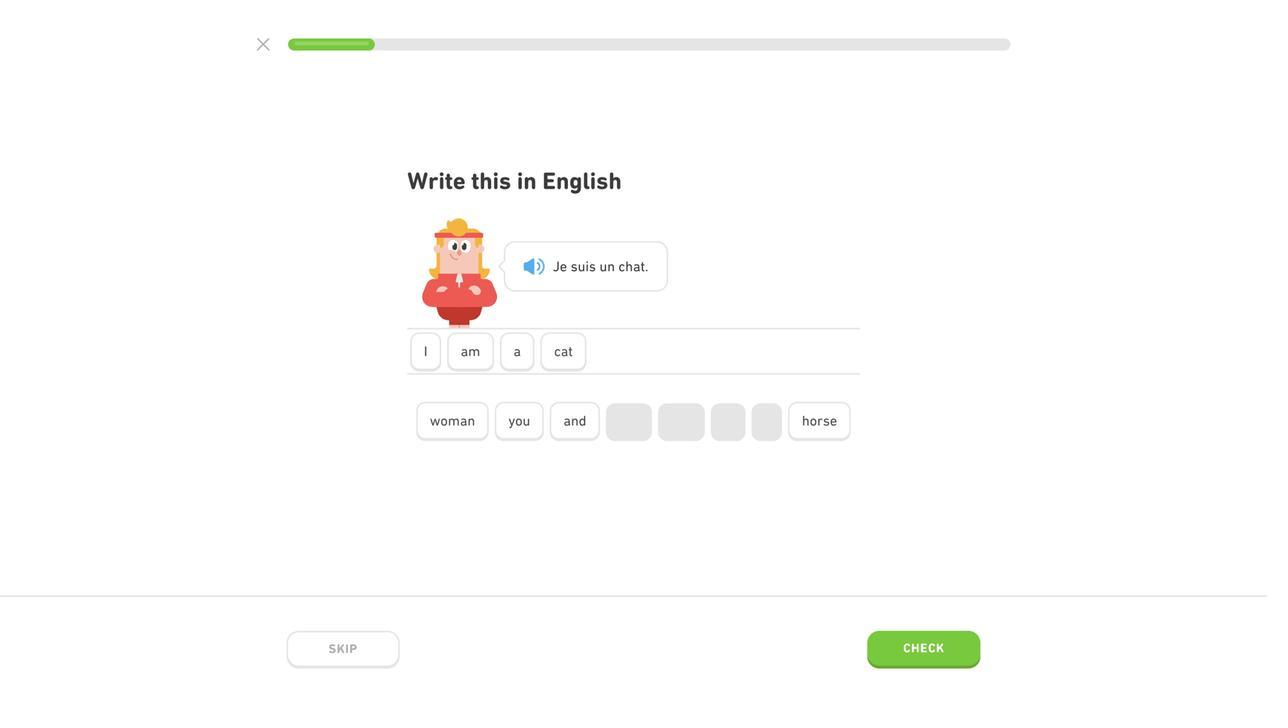 Task type: describe. For each thing, give the bounding box(es) containing it.
write this in english
[[408, 167, 622, 195]]

woman
[[430, 412, 475, 429]]

cat button
[[541, 332, 587, 372]]

woman button
[[416, 402, 489, 441]]

am button
[[447, 332, 494, 372]]

2 s from the left
[[589, 258, 596, 274]]

.
[[645, 258, 649, 274]]

a button
[[500, 332, 535, 372]]

you
[[509, 412, 531, 429]]

and button
[[550, 402, 600, 441]]

this
[[472, 167, 512, 195]]

am
[[461, 343, 481, 359]]

0 vertical spatial a
[[633, 258, 641, 274]]



Task type: locate. For each thing, give the bounding box(es) containing it.
s
[[571, 258, 578, 274], [589, 258, 596, 274]]

c
[[619, 258, 626, 274]]

in
[[517, 167, 537, 195]]

skip button
[[287, 631, 400, 669]]

1 horizontal spatial u
[[600, 258, 608, 274]]

progress bar
[[288, 38, 1011, 51]]

1 horizontal spatial a
[[633, 258, 641, 274]]

you button
[[495, 402, 544, 441]]

1 u from the left
[[578, 258, 586, 274]]

check
[[904, 641, 945, 655]]

0 horizontal spatial u
[[578, 258, 586, 274]]

i
[[586, 258, 589, 274]]

cat
[[554, 343, 573, 359]]

s right e
[[571, 258, 578, 274]]

h
[[626, 258, 633, 274]]

j e s u i s u n c h a t .
[[553, 258, 649, 274]]

1 vertical spatial a
[[514, 343, 521, 359]]

check button
[[868, 631, 981, 669]]

horse
[[802, 412, 838, 429]]

n
[[608, 258, 615, 274]]

i button
[[411, 332, 441, 372]]

0 horizontal spatial s
[[571, 258, 578, 274]]

a left . on the top of the page
[[633, 258, 641, 274]]

1 s from the left
[[571, 258, 578, 274]]

j
[[553, 258, 560, 274]]

and
[[564, 412, 587, 429]]

u
[[578, 258, 586, 274], [600, 258, 608, 274]]

horse button
[[789, 402, 851, 441]]

a left cat in the left of the page
[[514, 343, 521, 359]]

t
[[641, 258, 645, 274]]

s left n
[[589, 258, 596, 274]]

2 u from the left
[[600, 258, 608, 274]]

u right e
[[578, 258, 586, 274]]

english
[[543, 167, 622, 195]]

a
[[633, 258, 641, 274], [514, 343, 521, 359]]

skip
[[329, 641, 358, 656]]

a inside button
[[514, 343, 521, 359]]

write
[[408, 167, 466, 195]]

u right "i"
[[600, 258, 608, 274]]

i
[[424, 343, 428, 359]]

e
[[560, 258, 568, 274]]

1 horizontal spatial s
[[589, 258, 596, 274]]

0 horizontal spatial a
[[514, 343, 521, 359]]



Task type: vqa. For each thing, say whether or not it's contained in the screenshot.
m
no



